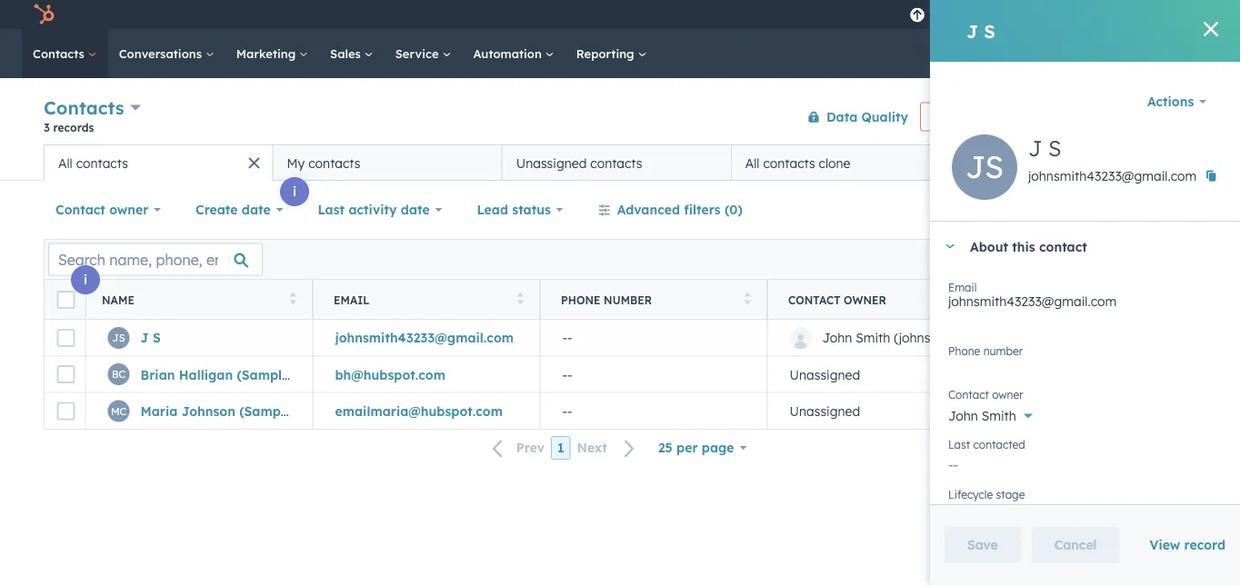 Task type: vqa. For each thing, say whether or not it's contained in the screenshot.
Lead Status
yes



Task type: locate. For each thing, give the bounding box(es) containing it.
1 horizontal spatial create
[[1105, 110, 1139, 124]]

-
[[562, 330, 567, 346], [567, 330, 572, 346], [1017, 330, 1022, 346], [1022, 330, 1027, 346], [562, 367, 567, 383], [567, 367, 572, 383], [562, 403, 567, 419], [567, 403, 572, 419], [1017, 403, 1022, 419], [1022, 403, 1027, 419]]

johnsmith43233@gmail.com down the create contact button
[[1028, 168, 1197, 184]]

email for email
[[334, 293, 370, 307]]

i up add
[[1009, 124, 1013, 140]]

contacts left clone
[[763, 155, 815, 171]]

primary company column header
[[995, 280, 1222, 320]]

0 vertical spatial i
[[1009, 124, 1013, 140]]

Search HubSpot search field
[[985, 38, 1207, 69]]

contact inside popup button
[[55, 202, 105, 218]]

actions
[[1147, 94, 1194, 110], [936, 110, 973, 124]]

john smith (johnsmith43233@gmail.com)
[[822, 330, 1072, 346]]

maria johnson (sample contact) link
[[140, 403, 350, 419]]

0 horizontal spatial contact
[[55, 202, 105, 218]]

brian
[[140, 367, 175, 383]]

1 horizontal spatial smith
[[982, 408, 1016, 424]]

-- button for emailmaria@hubspot.com
[[540, 393, 767, 429]]

unassigned contacts
[[516, 155, 642, 171]]

2 press to sort. image from the left
[[744, 292, 751, 305]]

view record link
[[1150, 537, 1226, 553]]

close image
[[1204, 22, 1218, 36]]

email down caret image
[[948, 280, 977, 294]]

preview button
[[290, 338, 354, 362], [290, 375, 354, 398]]

emailmaria@hubspot.com
[[335, 403, 503, 419]]

lifecycle stage
[[948, 488, 1025, 501]]

about this contact button
[[930, 222, 1222, 271]]

i for left i button
[[84, 272, 87, 288]]

1 -- button from the top
[[540, 320, 767, 356]]

25 per page
[[658, 440, 734, 456]]

all left clone
[[745, 155, 760, 171]]

2 vertical spatial j s
[[140, 330, 161, 346]]

quality
[[862, 109, 908, 125]]

johnsmith
[[1135, 7, 1189, 22]]

0 vertical spatial owner
[[109, 202, 148, 218]]

notifications image
[[1077, 8, 1093, 25]]

s up brian
[[153, 330, 161, 346]]

j s up brian
[[140, 330, 161, 346]]

search image
[[1202, 47, 1215, 60]]

1 vertical spatial smith
[[982, 408, 1016, 424]]

2 unassigned button from the top
[[767, 393, 995, 429]]

preview up bh@hubspot.com on the bottom left of the page
[[302, 343, 342, 357]]

export button
[[1034, 248, 1092, 271]]

per
[[677, 440, 698, 456]]

0 horizontal spatial j s
[[140, 330, 161, 346]]

marketing
[[236, 46, 299, 61]]

1 vertical spatial j
[[1028, 135, 1042, 162]]

owner up john smith at bottom right
[[992, 388, 1023, 401]]

1 horizontal spatial i button
[[280, 177, 309, 206]]

all inside 'button'
[[745, 155, 760, 171]]

2 press to sort. element from the left
[[517, 292, 524, 308]]

0 horizontal spatial last
[[318, 202, 345, 218]]

1 preview from the top
[[302, 343, 342, 357]]

contacts up the records
[[44, 96, 124, 119]]

j s right add
[[1028, 135, 1061, 162]]

1 horizontal spatial last
[[948, 438, 970, 451]]

1 vertical spatial contact
[[788, 293, 841, 307]]

0 vertical spatial (sample
[[237, 367, 289, 383]]

contact) down press to sort. image
[[293, 367, 348, 383]]

date inside "last activity date" popup button
[[401, 202, 430, 218]]

actions button up add
[[920, 102, 1000, 131]]

j s right calling icon
[[966, 20, 995, 42]]

0 vertical spatial create
[[1105, 110, 1139, 124]]

all contacts button
[[44, 145, 273, 181]]

last down john smith at bottom right
[[948, 438, 970, 451]]

-- down primary
[[1017, 330, 1027, 346]]

0 vertical spatial contact owner
[[55, 202, 148, 218]]

-- right john smith at bottom right
[[1017, 403, 1027, 419]]

all inside button
[[58, 155, 72, 171]]

2 preview button from the top
[[290, 375, 354, 398]]

actions up create contact
[[1147, 94, 1194, 110]]

hubspot image
[[33, 4, 55, 25]]

2 vertical spatial unassigned
[[790, 403, 860, 419]]

johnsmith43233@gmail.com inside johnsmith43233@gmail.com button
[[335, 330, 514, 346]]

1 vertical spatial (sample
[[239, 403, 292, 419]]

contact up 'all views' on the right of the page
[[1142, 110, 1181, 124]]

2 preview from the top
[[302, 380, 342, 393]]

1 horizontal spatial i
[[293, 184, 296, 200]]

last inside popup button
[[318, 202, 345, 218]]

save button
[[945, 527, 1021, 564]]

contacts down hubspot link on the top left of the page
[[33, 46, 88, 61]]

0 vertical spatial last
[[318, 202, 345, 218]]

email
[[948, 280, 977, 294], [334, 293, 370, 307]]

0 horizontal spatial all
[[58, 155, 72, 171]]

1 contacts from the left
[[76, 155, 128, 171]]

1 horizontal spatial contact
[[1142, 110, 1181, 124]]

0 vertical spatial contacts
[[33, 46, 88, 61]]

1 button
[[551, 436, 571, 460]]

emailmaria@hubspot.com link
[[335, 403, 503, 419]]

0 horizontal spatial press to sort. image
[[517, 292, 524, 305]]

0 horizontal spatial owner
[[109, 202, 148, 218]]

1 horizontal spatial phone
[[948, 344, 980, 358]]

caret image
[[945, 244, 956, 249]]

0 vertical spatial contact
[[1142, 110, 1181, 124]]

all down 3 records
[[58, 155, 72, 171]]

1 vertical spatial owner
[[844, 293, 886, 307]]

0 horizontal spatial create
[[196, 202, 238, 218]]

press to sort. element
[[290, 292, 296, 308], [517, 292, 524, 308], [744, 292, 751, 308], [971, 292, 978, 308]]

add view (4/5) button
[[968, 145, 1117, 181]]

data quality
[[826, 109, 908, 125]]

contacts down 'contacts' banner
[[590, 155, 642, 171]]

johnsmith43233@gmail.com
[[1028, 168, 1197, 184], [948, 294, 1117, 310], [335, 330, 514, 346]]

contacts inside the all contacts button
[[76, 155, 128, 171]]

advanced
[[617, 202, 680, 218]]

1 vertical spatial contacts
[[44, 96, 124, 119]]

0 vertical spatial preview button
[[290, 338, 354, 362]]

unassigned for emailmaria@hubspot.com
[[790, 403, 860, 419]]

my
[[287, 155, 305, 171]]

0 vertical spatial john
[[822, 330, 852, 346]]

contact right this
[[1039, 238, 1087, 254]]

actions button down search button in the top right of the page
[[1136, 84, 1218, 120]]

view
[[1150, 537, 1180, 553]]

0 horizontal spatial s
[[153, 330, 161, 346]]

0 horizontal spatial j
[[140, 330, 149, 346]]

record
[[1184, 537, 1226, 553]]

2 vertical spatial owner
[[992, 388, 1023, 401]]

2 vertical spatial johnsmith43233@gmail.com
[[335, 330, 514, 346]]

3 contacts from the left
[[590, 155, 642, 171]]

contact owner down all contacts
[[55, 202, 148, 218]]

contacts inside my contacts button
[[308, 155, 360, 171]]

0 horizontal spatial i
[[84, 272, 87, 288]]

0 horizontal spatial smith
[[856, 330, 890, 346]]

contacts banner
[[44, 93, 1196, 145]]

2 vertical spatial i button
[[71, 265, 100, 295]]

email inside the email johnsmith43233@gmail.com
[[948, 280, 977, 294]]

1 vertical spatial preview button
[[290, 375, 354, 398]]

date inside create date popup button
[[242, 202, 271, 218]]

all left views on the top right of page
[[1129, 155, 1145, 170]]

-- up pagination navigation
[[562, 403, 572, 419]]

1 unassigned button from the top
[[767, 356, 995, 393]]

next button
[[571, 437, 646, 460]]

1 horizontal spatial john
[[948, 408, 978, 424]]

1 horizontal spatial email
[[948, 280, 977, 294]]

press to sort. image for phone
[[744, 292, 751, 305]]

preview button down press to sort. image
[[290, 338, 354, 362]]

0 vertical spatial preview
[[302, 343, 342, 357]]

unassigned button down "john smith (johnsmith43233@gmail.com)"
[[767, 356, 995, 393]]

0 vertical spatial phone
[[561, 293, 601, 307]]

j up brian
[[140, 330, 149, 346]]

contact inside dropdown button
[[1039, 238, 1087, 254]]

actions button
[[1136, 84, 1218, 120], [920, 102, 1000, 131]]

Search name, phone, email addresses, or company search field
[[48, 243, 263, 276]]

2 horizontal spatial j s
[[1028, 135, 1061, 162]]

3
[[44, 120, 50, 134]]

calling icon image
[[939, 7, 956, 23]]

owner
[[109, 202, 148, 218], [844, 293, 886, 307], [992, 388, 1023, 401]]

0 horizontal spatial john
[[822, 330, 852, 346]]

1 vertical spatial phone
[[948, 344, 980, 358]]

search button
[[1193, 38, 1224, 69]]

contacts
[[76, 155, 128, 171], [308, 155, 360, 171], [590, 155, 642, 171], [763, 155, 815, 171]]

brian halligan (sample contact) link
[[140, 367, 348, 383]]

(johnsmith43233@gmail.com)
[[894, 330, 1072, 346]]

2 horizontal spatial i
[[1009, 124, 1013, 140]]

1 vertical spatial actions
[[936, 110, 973, 124]]

(sample for halligan
[[237, 367, 289, 383]]

3 all from the left
[[745, 155, 760, 171]]

2 contacts from the left
[[308, 155, 360, 171]]

1 vertical spatial contact
[[1039, 238, 1087, 254]]

2 horizontal spatial s
[[1048, 135, 1061, 162]]

1 horizontal spatial date
[[401, 202, 430, 218]]

create up 'all views' on the right of the page
[[1105, 110, 1139, 124]]

2 horizontal spatial all
[[1129, 155, 1145, 170]]

(sample up maria johnson (sample contact)
[[237, 367, 289, 383]]

all for all contacts clone
[[745, 155, 760, 171]]

i button down my
[[280, 177, 309, 206]]

preview button up maria johnson (sample contact) link
[[290, 375, 354, 398]]

1 horizontal spatial press to sort. image
[[744, 292, 751, 305]]

0 vertical spatial contact)
[[293, 367, 348, 383]]

owner inside popup button
[[109, 202, 148, 218]]

i button up add
[[996, 117, 1026, 146]]

create down the all contacts button
[[196, 202, 238, 218]]

3 -- button from the top
[[540, 393, 767, 429]]

3 press to sort. element from the left
[[744, 292, 751, 308]]

1 horizontal spatial all
[[745, 155, 760, 171]]

1 vertical spatial last
[[948, 438, 970, 451]]

3 records
[[44, 120, 94, 134]]

2 vertical spatial contact owner
[[948, 388, 1023, 401]]

i button left name
[[71, 265, 100, 295]]

john smith image
[[1115, 6, 1131, 23]]

2 horizontal spatial contact
[[948, 388, 989, 401]]

i down contact owner popup button
[[84, 272, 87, 288]]

4 contacts from the left
[[763, 155, 815, 171]]

smith
[[856, 330, 890, 346], [982, 408, 1016, 424]]

-- for johnsmith43233@gmail.com
[[562, 330, 572, 346]]

preview up maria johnson (sample contact) link
[[302, 380, 342, 393]]

s left (4/5)
[[1048, 135, 1061, 162]]

-- down phone number
[[562, 330, 572, 346]]

0 horizontal spatial date
[[242, 202, 271, 218]]

0 vertical spatial actions
[[1147, 94, 1194, 110]]

last
[[318, 202, 345, 218], [948, 438, 970, 451]]

unassigned button down john smith (johnsmith43233@gmail.com) button
[[767, 393, 995, 429]]

owner down the all contacts button
[[109, 202, 148, 218]]

create
[[1105, 110, 1139, 124], [196, 202, 238, 218]]

contacts right my
[[308, 155, 360, 171]]

0 vertical spatial smith
[[856, 330, 890, 346]]

1 horizontal spatial actions
[[1147, 94, 1194, 110]]

clone
[[819, 155, 850, 171]]

0 horizontal spatial email
[[334, 293, 370, 307]]

last left activity
[[318, 202, 345, 218]]

create inside popup button
[[196, 202, 238, 218]]

contacts inside unassigned contacts button
[[590, 155, 642, 171]]

1 vertical spatial preview
[[302, 380, 342, 393]]

contact) down bh@hubspot.com on the bottom left of the page
[[296, 403, 350, 419]]

1 vertical spatial contact)
[[296, 403, 350, 419]]

data quality button
[[795, 99, 909, 135]]

j right calling icon
[[966, 20, 978, 42]]

smith inside button
[[856, 330, 890, 346]]

create inside button
[[1105, 110, 1139, 124]]

email right press to sort. image
[[334, 293, 370, 307]]

1 vertical spatial unassigned
[[790, 367, 860, 383]]

next
[[577, 440, 607, 456]]

john inside john smith (johnsmith43233@gmail.com) button
[[822, 330, 852, 346]]

press to sort. image for contact
[[971, 292, 978, 305]]

i
[[1009, 124, 1013, 140], [293, 184, 296, 200], [84, 272, 87, 288]]

owner up john smith (johnsmith43233@gmail.com) button
[[844, 293, 886, 307]]

0 horizontal spatial actions button
[[920, 102, 1000, 131]]

unassigned button for bh@hubspot.com
[[767, 356, 995, 393]]

2 horizontal spatial owner
[[992, 388, 1023, 401]]

1 all from the left
[[1129, 155, 1145, 170]]

hubspot link
[[22, 4, 68, 25]]

email for email johnsmith43233@gmail.com
[[948, 280, 977, 294]]

-- up "1"
[[562, 367, 572, 383]]

contacts inside popup button
[[44, 96, 124, 119]]

contact)
[[293, 367, 348, 383], [296, 403, 350, 419]]

bh@hubspot.com
[[335, 367, 445, 383]]

25
[[658, 440, 673, 456]]

unassigned button
[[767, 356, 995, 393], [767, 393, 995, 429]]

cancel button
[[1032, 527, 1120, 564]]

all
[[1129, 155, 1145, 170], [58, 155, 72, 171], [745, 155, 760, 171]]

(sample
[[237, 367, 289, 383], [239, 403, 292, 419]]

contacts inside all contacts clone 'button'
[[763, 155, 815, 171]]

contact owner up john smith (johnsmith43233@gmail.com) button
[[788, 293, 886, 307]]

sales link
[[319, 29, 384, 78]]

j right add
[[1028, 135, 1042, 162]]

0 horizontal spatial actions
[[936, 110, 973, 124]]

j s
[[966, 20, 995, 42], [1028, 135, 1061, 162], [140, 330, 161, 346]]

contacts down the records
[[76, 155, 128, 171]]

settings image
[[1046, 8, 1063, 24]]

3 press to sort. image from the left
[[971, 292, 978, 305]]

1 horizontal spatial s
[[984, 20, 995, 42]]

page
[[702, 440, 734, 456]]

press to sort. element for email
[[517, 292, 524, 308]]

2 horizontal spatial i button
[[996, 117, 1026, 146]]

1 horizontal spatial j s
[[966, 20, 995, 42]]

s left "help" image
[[984, 20, 995, 42]]

j
[[966, 20, 978, 42], [1028, 135, 1042, 162], [140, 330, 149, 346]]

4 press to sort. element from the left
[[971, 292, 978, 308]]

2 date from the left
[[401, 202, 430, 218]]

1 preview button from the top
[[290, 338, 354, 362]]

1 press to sort. element from the left
[[290, 292, 296, 308]]

(sample down the brian halligan (sample contact) link
[[239, 403, 292, 419]]

johnsmith43233@gmail.com down the export button
[[948, 294, 1117, 310]]

0 horizontal spatial phone
[[561, 293, 601, 307]]

johnsmith43233@gmail.com up bh@hubspot.com button
[[335, 330, 514, 346]]

2 vertical spatial s
[[153, 330, 161, 346]]

unassigned for bh@hubspot.com
[[790, 367, 860, 383]]

s
[[984, 20, 995, 42], [1048, 135, 1061, 162], [153, 330, 161, 346]]

0 horizontal spatial contact
[[1039, 238, 1087, 254]]

create for create date
[[196, 202, 238, 218]]

johnsmith button
[[1104, 0, 1216, 29]]

-- button for bh@hubspot.com
[[540, 356, 767, 393]]

pagination navigation
[[482, 436, 646, 460]]

john inside john smith popup button
[[948, 408, 978, 424]]

2 -- button from the top
[[540, 356, 767, 393]]

0 vertical spatial unassigned
[[516, 155, 587, 171]]

-- button for johnsmith43233@gmail.com
[[540, 320, 767, 356]]

contact owner up john smith at bottom right
[[948, 388, 1023, 401]]

1 date from the left
[[242, 202, 271, 218]]

smith inside popup button
[[982, 408, 1016, 424]]

2 vertical spatial i
[[84, 272, 87, 288]]

actions right quality
[[936, 110, 973, 124]]

--
[[562, 330, 572, 346], [1017, 330, 1027, 346], [562, 367, 572, 383], [562, 403, 572, 419], [1017, 403, 1027, 419]]

0 horizontal spatial contact owner
[[55, 202, 148, 218]]

0 vertical spatial contact
[[55, 202, 105, 218]]

press to sort. image
[[517, 292, 524, 305], [744, 292, 751, 305], [971, 292, 978, 305]]

reporting
[[576, 46, 638, 61]]

0 vertical spatial j
[[966, 20, 978, 42]]

2 all from the left
[[58, 155, 72, 171]]

1 horizontal spatial contact owner
[[788, 293, 886, 307]]

johnsmith menu
[[904, 0, 1218, 29]]

2 horizontal spatial press to sort. image
[[971, 292, 978, 305]]

number
[[604, 293, 652, 307]]

i down my
[[293, 184, 296, 200]]



Task type: describe. For each thing, give the bounding box(es) containing it.
contacts for unassigned contacts
[[590, 155, 642, 171]]

upgrade image
[[909, 8, 925, 24]]

phone number
[[561, 293, 652, 307]]

records
[[53, 120, 94, 134]]

contacts for my contacts
[[308, 155, 360, 171]]

all for all views
[[1129, 155, 1145, 170]]

1 vertical spatial i button
[[280, 177, 309, 206]]

name
[[102, 293, 134, 307]]

contact owner inside popup button
[[55, 202, 148, 218]]

contacts for all contacts clone
[[763, 155, 815, 171]]

contacts for all contacts
[[76, 155, 128, 171]]

j s link
[[140, 330, 161, 346]]

john smith (johnsmith43233@gmail.com) button
[[767, 320, 1072, 356]]

my contacts button
[[273, 145, 502, 181]]

1 horizontal spatial j
[[966, 20, 978, 42]]

unassigned contacts button
[[502, 145, 731, 181]]

johnson
[[182, 403, 235, 419]]

create for create contact
[[1105, 110, 1139, 124]]

phone for phone number
[[948, 344, 980, 358]]

status
[[512, 202, 551, 218]]

brian halligan (sample contact)
[[140, 367, 348, 383]]

help button
[[1009, 0, 1039, 29]]

contact owner button
[[44, 192, 173, 228]]

john for john smith (johnsmith43233@gmail.com)
[[822, 330, 852, 346]]

2 vertical spatial j
[[140, 330, 149, 346]]

2 vertical spatial contact
[[948, 388, 989, 401]]

advanced filters (0) button
[[586, 192, 755, 228]]

i for the middle i button
[[293, 184, 296, 200]]

marketplaces button
[[967, 0, 1005, 29]]

create date button
[[184, 192, 295, 228]]

maria johnson (sample contact)
[[140, 403, 350, 419]]

actions inside 'contacts' banner
[[936, 110, 973, 124]]

preview button for johnsmith43233@gmail.com
[[290, 338, 354, 362]]

lead status button
[[465, 192, 575, 228]]

preview for johnsmith43233@gmail.com
[[302, 343, 342, 357]]

2 horizontal spatial contact owner
[[948, 388, 1023, 401]]

settings link
[[1043, 5, 1066, 24]]

i for i button to the top
[[1009, 124, 1013, 140]]

add view (4/5)
[[1000, 155, 1095, 170]]

2 horizontal spatial j
[[1028, 135, 1042, 162]]

bh@hubspot.com link
[[335, 367, 445, 383]]

unassigned button for emailmaria@hubspot.com
[[767, 393, 995, 429]]

1 vertical spatial johnsmith43233@gmail.com
[[948, 294, 1117, 310]]

reporting link
[[565, 29, 658, 78]]

-- for bh@hubspot.com
[[562, 367, 572, 383]]

-- for emailmaria@hubspot.com
[[562, 403, 572, 419]]

calling icon button
[[932, 3, 963, 27]]

1
[[557, 440, 564, 456]]

prev
[[516, 440, 545, 456]]

0 vertical spatial i button
[[996, 117, 1026, 146]]

data
[[826, 109, 858, 125]]

(sample for johnson
[[239, 403, 292, 419]]

Last contacted text field
[[948, 448, 1222, 477]]

press to sort. element for contact owner
[[971, 292, 978, 308]]

0 horizontal spatial i button
[[71, 265, 100, 295]]

1 horizontal spatial owner
[[844, 293, 886, 307]]

email johnsmith43233@gmail.com
[[948, 280, 1117, 310]]

add
[[1000, 155, 1025, 170]]

create contact
[[1105, 110, 1181, 124]]

lifecycle
[[948, 488, 993, 501]]

johnsmith43233@gmail.com link
[[335, 330, 514, 346]]

company
[[1070, 293, 1126, 307]]

1 vertical spatial s
[[1048, 135, 1061, 162]]

press to sort. element for phone number
[[744, 292, 751, 308]]

save
[[967, 537, 998, 553]]

preview for bh@hubspot.com
[[302, 380, 342, 393]]

contacts link
[[22, 29, 108, 78]]

automation link
[[462, 29, 565, 78]]

contacts button
[[44, 95, 141, 121]]

(0)
[[725, 202, 743, 218]]

about
[[970, 238, 1008, 254]]

filters
[[684, 202, 721, 218]]

all contacts
[[58, 155, 128, 171]]

conversations link
[[108, 29, 225, 78]]

(4/5)
[[1062, 155, 1095, 170]]

smith for john smith
[[982, 408, 1016, 424]]

number
[[983, 344, 1023, 358]]

lead
[[477, 202, 508, 218]]

primary company
[[1016, 293, 1126, 307]]

all contacts clone button
[[731, 145, 960, 181]]

maria
[[140, 403, 178, 419]]

cancel
[[1054, 537, 1097, 553]]

last activity date button
[[306, 192, 454, 228]]

service link
[[384, 29, 462, 78]]

1 vertical spatial j s
[[1028, 135, 1061, 162]]

bh@hubspot.com button
[[313, 356, 540, 393]]

all for all contacts
[[58, 155, 72, 171]]

service
[[395, 46, 442, 61]]

views
[[1149, 155, 1185, 170]]

phone number
[[948, 344, 1023, 358]]

notifications button
[[1069, 0, 1100, 29]]

john for john smith
[[948, 408, 978, 424]]

john smith
[[948, 408, 1016, 424]]

activity
[[349, 202, 397, 218]]

smith for john smith (johnsmith43233@gmail.com)
[[856, 330, 890, 346]]

all views link
[[1117, 145, 1196, 181]]

1 press to sort. image from the left
[[517, 292, 524, 305]]

export
[[1046, 253, 1080, 266]]

conversations
[[119, 46, 205, 61]]

view
[[1029, 155, 1058, 170]]

primary
[[1016, 293, 1067, 307]]

john smith button
[[948, 398, 1222, 428]]

all views
[[1129, 155, 1185, 170]]

marketing link
[[225, 29, 319, 78]]

1 horizontal spatial contact
[[788, 293, 841, 307]]

1 vertical spatial contact owner
[[788, 293, 886, 307]]

contact inside button
[[1142, 110, 1181, 124]]

marketplaces image
[[978, 8, 994, 25]]

create date
[[196, 202, 271, 218]]

last for last contacted
[[948, 438, 970, 451]]

prev button
[[482, 437, 551, 460]]

preview button for bh@hubspot.com
[[290, 375, 354, 398]]

last for last activity date
[[318, 202, 345, 218]]

0 vertical spatial johnsmith43233@gmail.com
[[1028, 168, 1197, 184]]

lead status
[[477, 202, 551, 218]]

1 horizontal spatial actions button
[[1136, 84, 1218, 120]]

last contacted
[[948, 438, 1025, 451]]

halligan
[[179, 367, 233, 383]]

stage
[[996, 488, 1025, 501]]

Phone number text field
[[948, 341, 1222, 377]]

0 vertical spatial s
[[984, 20, 995, 42]]

advanced filters (0)
[[617, 202, 743, 218]]

emailmaria@hubspot.com button
[[313, 393, 540, 429]]

help image
[[1016, 8, 1032, 25]]

upgrade link
[[906, 5, 929, 24]]

contact) for brian halligan (sample contact)
[[293, 367, 348, 383]]

0 vertical spatial j s
[[966, 20, 995, 42]]

create contact button
[[1089, 102, 1196, 131]]

all contacts clone
[[745, 155, 850, 171]]

phone for phone number
[[561, 293, 601, 307]]

last activity date
[[318, 202, 430, 218]]

25 per page button
[[646, 430, 759, 466]]

press to sort. image
[[290, 292, 296, 305]]

contact) for maria johnson (sample contact)
[[296, 403, 350, 419]]

sales
[[330, 46, 364, 61]]



